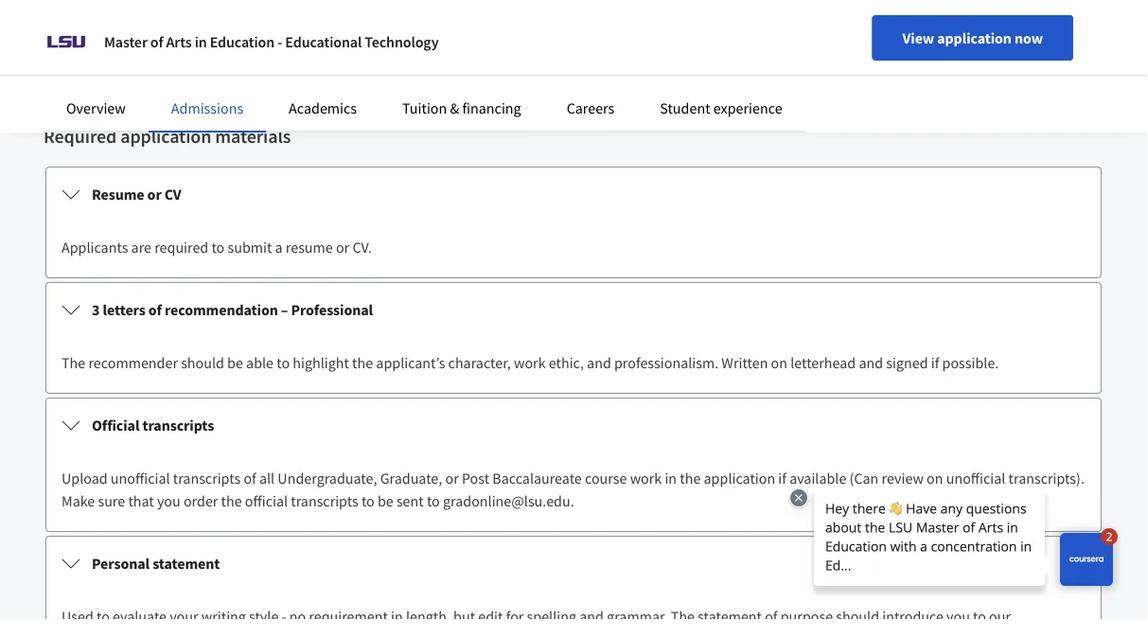Task type: locate. For each thing, give the bounding box(es) containing it.
1 horizontal spatial in
[[450, 43, 462, 62]]

0 vertical spatial all
[[278, 43, 294, 62]]

0 horizontal spatial application
[[120, 125, 211, 148]]

statement
[[153, 554, 220, 573]]

0 horizontal spatial a
[[275, 238, 283, 257]]

all up official
[[259, 469, 275, 488]]

submit
[[228, 238, 272, 257]]

now
[[1015, 28, 1043, 47]]

2 horizontal spatial in
[[665, 469, 677, 488]]

1 vertical spatial if
[[779, 469, 787, 488]]

careers link
[[567, 98, 615, 117]]

master
[[104, 32, 147, 51]]

work left 'already'
[[755, 43, 787, 62]]

or for transcripts
[[445, 469, 459, 488]]

0 horizontal spatial on
[[259, 43, 275, 62]]

upload unofficial transcripts of all undergraduate, graduate, or post baccalaureate course work in the application if available (can review on unofficial transcripts). make sure that you order the official transcripts to be sent to gradonline@lsu.edu.
[[62, 469, 1085, 510]]

for left regular
[[911, 43, 929, 62]]

tuition & financing
[[402, 98, 521, 117]]

unofficial left transcripts).
[[947, 469, 1006, 488]]

official transcripts
[[92, 416, 214, 435]]

overview link
[[66, 98, 126, 117]]

on
[[259, 43, 275, 62], [771, 353, 788, 372], [927, 469, 944, 488]]

completed
[[840, 43, 908, 62]]

unofficial
[[111, 469, 170, 488], [947, 469, 1006, 488]]

transcripts down undergraduate, on the left bottom
[[291, 491, 359, 510]]

sure
[[98, 491, 125, 510]]

0 vertical spatial admission.
[[980, 43, 1049, 62]]

be inside upload unofficial transcripts of all undergraduate, graduate, or post baccalaureate course work in the application if available (can review on unofficial transcripts). make sure that you order the official transcripts to be sent to gradonline@lsu.edu.
[[378, 491, 394, 510]]

1 vertical spatial on
[[771, 353, 788, 372]]

work right course
[[630, 469, 662, 488]]

1 horizontal spatial on
[[771, 353, 788, 372]]

and left signed
[[859, 353, 883, 372]]

if left available
[[779, 469, 787, 488]]

educational
[[285, 32, 362, 51]]

academics
[[289, 98, 357, 117]]

and for professionalism.
[[859, 353, 883, 372]]

application inside upload unofficial transcripts of all undergraduate, graduate, or post baccalaureate course work in the application if available (can review on unofficial transcripts). make sure that you order the official transcripts to be sent to gradonline@lsu.edu.
[[704, 469, 776, 488]]

academics link
[[289, 98, 357, 117]]

1 horizontal spatial if
[[931, 353, 940, 372]]

required
[[44, 125, 117, 148]]

0 horizontal spatial gpa
[[137, 43, 162, 62]]

the right highlight
[[352, 353, 373, 372]]

and right hours)
[[622, 43, 646, 62]]

a right submit
[[275, 238, 283, 257]]

resume or cv
[[92, 185, 181, 204]]

2 vertical spatial be
[[378, 491, 394, 510]]

in
[[195, 32, 207, 51], [450, 43, 462, 62], [665, 469, 677, 488]]

the
[[465, 43, 486, 62], [352, 353, 373, 372], [680, 469, 701, 488], [221, 491, 242, 510]]

application inside button
[[938, 28, 1012, 47]]

if inside upload unofficial transcripts of all undergraduate, graduate, or post baccalaureate course work in the application if available (can review on unofficial transcripts). make sure that you order the official transcripts to be sent to gradonline@lsu.edu.
[[779, 469, 787, 488]]

2 horizontal spatial for
[[911, 43, 929, 62]]

transcripts up order
[[173, 469, 241, 488]]

or inside upload unofficial transcripts of all undergraduate, graduate, or post baccalaureate course work in the application if available (can review on unofficial transcripts). make sure that you order the official transcripts to be sent to gradonline@lsu.edu.
[[445, 469, 459, 488]]

cv.
[[353, 238, 372, 257]]

in inside upload unofficial transcripts of all undergraduate, graduate, or post baccalaureate course work in the application if available (can review on unofficial transcripts). make sure that you order the official transcripts to be sent to gradonline@lsu.edu.
[[665, 469, 677, 488]]

admission. down (or
[[395, 65, 464, 84]]

0 vertical spatial or
[[147, 185, 162, 204]]

tuition
[[402, 98, 447, 117]]

or left cv
[[147, 185, 162, 204]]

or for or
[[336, 238, 350, 257]]

1 horizontal spatial gpa
[[1052, 43, 1077, 62]]

0 vertical spatial be
[[198, 65, 214, 84]]

1 horizontal spatial all
[[278, 43, 294, 62]]

for down -
[[278, 65, 296, 84]]

2 horizontal spatial be
[[378, 491, 394, 510]]

application for view
[[938, 28, 1012, 47]]

1 horizontal spatial unofficial
[[947, 469, 1006, 488]]

1 vertical spatial or
[[336, 238, 350, 257]]

letters
[[103, 300, 146, 319]]

gpa up 3.0
[[137, 43, 162, 62]]

0 horizontal spatial be
[[198, 65, 214, 84]]

overview
[[66, 98, 126, 117]]

1 horizontal spatial a
[[299, 65, 306, 84]]

2 horizontal spatial or
[[445, 469, 459, 488]]

2 horizontal spatial on
[[927, 469, 944, 488]]

be
[[198, 65, 214, 84], [227, 353, 243, 372], [378, 491, 394, 510]]

0 vertical spatial application
[[938, 28, 1012, 47]]

resume
[[286, 238, 333, 257]]

application down admissions
[[120, 125, 211, 148]]

least
[[196, 43, 226, 62]]

in inside cumulative gpa of at least 3.00 on all undergraduate work (or in the final 60 credit hours) and for any graduate work already completed for regular admission.  gpa between 2.75-3.0 can be reviewed for a probationary admission.
[[450, 43, 462, 62]]

application left now on the top right of page
[[938, 28, 1012, 47]]

or
[[147, 185, 162, 204], [336, 238, 350, 257], [445, 469, 459, 488]]

0 horizontal spatial all
[[259, 469, 275, 488]]

2 unofficial from the left
[[947, 469, 1006, 488]]

1 vertical spatial all
[[259, 469, 275, 488]]

0 horizontal spatial unofficial
[[111, 469, 170, 488]]

transcripts right official
[[142, 416, 214, 435]]

transcripts).
[[1009, 469, 1085, 488]]

0 vertical spatial on
[[259, 43, 275, 62]]

of
[[150, 32, 163, 51], [165, 43, 178, 62], [148, 300, 162, 319], [244, 469, 256, 488]]

be left the sent on the left of page
[[378, 491, 394, 510]]

highlight
[[293, 353, 349, 372]]

final
[[489, 43, 517, 62]]

applicants
[[62, 238, 128, 257]]

in right (or
[[450, 43, 462, 62]]

in right course
[[665, 469, 677, 488]]

or left post
[[445, 469, 459, 488]]

the right order
[[221, 491, 242, 510]]

ethic,
[[549, 353, 584, 372]]

that
[[128, 491, 154, 510]]

graduate
[[696, 43, 752, 62]]

1 vertical spatial admission.
[[395, 65, 464, 84]]

work
[[394, 43, 426, 62], [755, 43, 787, 62], [514, 353, 546, 372], [630, 469, 662, 488]]

if right signed
[[931, 353, 940, 372]]

or left cv.
[[336, 238, 350, 257]]

2.75-
[[120, 65, 151, 84]]

the left final at the top left
[[465, 43, 486, 62]]

0 horizontal spatial admission.
[[395, 65, 464, 84]]

applicants are required to submit a resume or cv.
[[62, 238, 372, 257]]

2 vertical spatial or
[[445, 469, 459, 488]]

(or
[[429, 43, 447, 62]]

applicant's
[[376, 353, 445, 372]]

should
[[181, 353, 224, 372]]

possible.
[[943, 353, 999, 372]]

all right the 3.00
[[278, 43, 294, 62]]

student
[[660, 98, 711, 117]]

1 vertical spatial be
[[227, 353, 243, 372]]

and right ethic,
[[587, 353, 611, 372]]

2 vertical spatial application
[[704, 469, 776, 488]]

a up the 'academics'
[[299, 65, 306, 84]]

in right at
[[195, 32, 207, 51]]

1 vertical spatial application
[[120, 125, 211, 148]]

of inside upload unofficial transcripts of all undergraduate, graduate, or post baccalaureate course work in the application if available (can review on unofficial transcripts). make sure that you order the official transcripts to be sent to gradonline@lsu.edu.
[[244, 469, 256, 488]]

on right written
[[771, 353, 788, 372]]

able
[[246, 353, 274, 372]]

of left at
[[165, 43, 178, 62]]

of inside cumulative gpa of at least 3.00 on all undergraduate work (or in the final 60 credit hours) and for any graduate work already completed for regular admission.  gpa between 2.75-3.0 can be reviewed for a probationary admission.
[[165, 43, 178, 62]]

work inside upload unofficial transcripts of all undergraduate, graduate, or post baccalaureate course work in the application if available (can review on unofficial transcripts). make sure that you order the official transcripts to be sent to gradonline@lsu.edu.
[[630, 469, 662, 488]]

for left any
[[649, 43, 667, 62]]

master of arts in education - educational technology
[[104, 32, 439, 51]]

on inside upload unofficial transcripts of all undergraduate, graduate, or post baccalaureate course work in the application if available (can review on unofficial transcripts). make sure that you order the official transcripts to be sent to gradonline@lsu.edu.
[[927, 469, 944, 488]]

careers
[[567, 98, 615, 117]]

1 horizontal spatial or
[[336, 238, 350, 257]]

admission. right regular
[[980, 43, 1049, 62]]

education
[[210, 32, 275, 51]]

1 horizontal spatial and
[[622, 43, 646, 62]]

0 horizontal spatial if
[[779, 469, 787, 488]]

transcripts
[[142, 416, 214, 435], [173, 469, 241, 488], [291, 491, 359, 510]]

application
[[938, 28, 1012, 47], [120, 125, 211, 148], [704, 469, 776, 488]]

sent
[[397, 491, 424, 510]]

materials
[[215, 125, 291, 148]]

if
[[931, 353, 940, 372], [779, 469, 787, 488]]

gpa right now on the top right of page
[[1052, 43, 1077, 62]]

and for final
[[622, 43, 646, 62]]

2 horizontal spatial application
[[938, 28, 1012, 47]]

1 horizontal spatial be
[[227, 353, 243, 372]]

and inside cumulative gpa of at least 3.00 on all undergraduate work (or in the final 60 credit hours) and for any graduate work already completed for regular admission.  gpa between 2.75-3.0 can be reviewed for a probationary admission.
[[622, 43, 646, 62]]

0 vertical spatial transcripts
[[142, 416, 214, 435]]

character,
[[448, 353, 511, 372]]

for
[[649, 43, 667, 62], [911, 43, 929, 62], [278, 65, 296, 84]]

0 horizontal spatial and
[[587, 353, 611, 372]]

on inside cumulative gpa of at least 3.00 on all undergraduate work (or in the final 60 credit hours) and for any graduate work already completed for regular admission.  gpa between 2.75-3.0 can be reviewed for a probationary admission.
[[259, 43, 275, 62]]

gpa
[[137, 43, 162, 62], [1052, 43, 1077, 62]]

2 vertical spatial on
[[927, 469, 944, 488]]

letterhead
[[791, 353, 856, 372]]

0 horizontal spatial or
[[147, 185, 162, 204]]

2 horizontal spatial and
[[859, 353, 883, 372]]

all
[[278, 43, 294, 62], [259, 469, 275, 488]]

reviewed
[[217, 65, 275, 84]]

1 horizontal spatial application
[[704, 469, 776, 488]]

application left available
[[704, 469, 776, 488]]

of up official
[[244, 469, 256, 488]]

required
[[154, 238, 209, 257]]

order
[[184, 491, 218, 510]]

all inside upload unofficial transcripts of all undergraduate, graduate, or post baccalaureate course work in the application if available (can review on unofficial transcripts). make sure that you order the official transcripts to be sent to gradonline@lsu.edu.
[[259, 469, 275, 488]]

be left able
[[227, 353, 243, 372]]

0 vertical spatial a
[[299, 65, 306, 84]]

admissions
[[171, 98, 243, 117]]

1 vertical spatial a
[[275, 238, 283, 257]]

1 horizontal spatial admission.
[[980, 43, 1049, 62]]

any
[[670, 43, 693, 62]]

1 vertical spatial transcripts
[[173, 469, 241, 488]]

of right letters
[[148, 300, 162, 319]]

course
[[585, 469, 627, 488]]

cv
[[165, 185, 181, 204]]

on right review
[[927, 469, 944, 488]]

be right can
[[198, 65, 214, 84]]

on left -
[[259, 43, 275, 62]]

unofficial up that
[[111, 469, 170, 488]]



Task type: vqa. For each thing, say whether or not it's contained in the screenshot.
the top Access
no



Task type: describe. For each thing, give the bounding box(es) containing it.
between
[[62, 65, 117, 84]]

to right the sent on the left of page
[[427, 491, 440, 510]]

official
[[245, 491, 288, 510]]

or inside dropdown button
[[147, 185, 162, 204]]

2 gpa from the left
[[1052, 43, 1077, 62]]

probationary
[[309, 65, 392, 84]]

the
[[62, 353, 85, 372]]

arts
[[166, 32, 192, 51]]

all inside cumulative gpa of at least 3.00 on all undergraduate work (or in the final 60 credit hours) and for any graduate work already completed for regular admission.  gpa between 2.75-3.0 can be reviewed for a probationary admission.
[[278, 43, 294, 62]]

post
[[462, 469, 490, 488]]

recommender
[[88, 353, 178, 372]]

student experience
[[660, 98, 783, 117]]

view
[[903, 28, 935, 47]]

louisiana state university logo image
[[44, 19, 89, 64]]

undergraduate,
[[278, 469, 377, 488]]

view application now
[[903, 28, 1043, 47]]

of inside dropdown button
[[148, 300, 162, 319]]

transcripts inside dropdown button
[[142, 416, 214, 435]]

resume
[[92, 185, 144, 204]]

to right able
[[277, 353, 290, 372]]

personal statement
[[92, 554, 220, 573]]

personal statement button
[[46, 537, 1101, 590]]

2 vertical spatial transcripts
[[291, 491, 359, 510]]

-
[[278, 32, 282, 51]]

cumulative gpa of at least 3.00 on all undergraduate work (or in the final 60 credit hours) and for any graduate work already completed for regular admission.  gpa between 2.75-3.0 can be reviewed for a probationary admission.
[[62, 43, 1077, 84]]

of left arts
[[150, 32, 163, 51]]

a inside cumulative gpa of at least 3.00 on all undergraduate work (or in the final 60 credit hours) and for any graduate work already completed for regular admission.  gpa between 2.75-3.0 can be reviewed for a probationary admission.
[[299, 65, 306, 84]]

60
[[520, 43, 535, 62]]

financing
[[462, 98, 521, 117]]

be inside cumulative gpa of at least 3.00 on all undergraduate work (or in the final 60 credit hours) and for any graduate work already completed for regular admission.  gpa between 2.75-3.0 can be reviewed for a probationary admission.
[[198, 65, 214, 84]]

1 unofficial from the left
[[111, 469, 170, 488]]

student experience link
[[660, 98, 783, 117]]

the recommender should be able to highlight the applicant's character, work ethic, and professionalism. written on letterhead and signed if possible.
[[62, 353, 999, 372]]

can
[[172, 65, 195, 84]]

at
[[181, 43, 193, 62]]

3.00
[[229, 43, 256, 62]]

you
[[157, 491, 181, 510]]

hours)
[[578, 43, 619, 62]]

official
[[92, 416, 140, 435]]

technology
[[365, 32, 439, 51]]

official transcripts button
[[46, 399, 1101, 452]]

to left the sent on the left of page
[[362, 491, 375, 510]]

3 letters of recommendation – professional button
[[46, 283, 1101, 336]]

to left submit
[[212, 238, 225, 257]]

credit
[[538, 43, 575, 62]]

already
[[790, 43, 837, 62]]

recommendation
[[165, 300, 278, 319]]

personal
[[92, 554, 150, 573]]

signed
[[886, 353, 928, 372]]

3.0
[[151, 65, 169, 84]]

0 horizontal spatial in
[[195, 32, 207, 51]]

1 horizontal spatial for
[[649, 43, 667, 62]]

work left ethic,
[[514, 353, 546, 372]]

professionalism.
[[614, 353, 719, 372]]

graduate,
[[380, 469, 442, 488]]

make
[[62, 491, 95, 510]]

experience
[[714, 98, 783, 117]]

3
[[92, 300, 100, 319]]

written
[[722, 353, 768, 372]]

regular
[[932, 43, 977, 62]]

the right course
[[680, 469, 701, 488]]

required application materials
[[44, 125, 291, 148]]

0 horizontal spatial for
[[278, 65, 296, 84]]

application for required
[[120, 125, 211, 148]]

–
[[281, 300, 288, 319]]

undergraduate
[[297, 43, 391, 62]]

resume or cv button
[[46, 168, 1101, 221]]

cumulative
[[62, 43, 134, 62]]

gradonline@lsu.edu.
[[443, 491, 574, 510]]

(can
[[850, 469, 879, 488]]

admissions link
[[171, 98, 243, 117]]

0 vertical spatial if
[[931, 353, 940, 372]]

view application now button
[[873, 15, 1074, 61]]

upload
[[62, 469, 108, 488]]

work left (or
[[394, 43, 426, 62]]

&
[[450, 98, 459, 117]]

are
[[131, 238, 151, 257]]

the inside cumulative gpa of at least 3.00 on all undergraduate work (or in the final 60 credit hours) and for any graduate work already completed for regular admission.  gpa between 2.75-3.0 can be reviewed for a probationary admission.
[[465, 43, 486, 62]]

review
[[882, 469, 924, 488]]

1 gpa from the left
[[137, 43, 162, 62]]

professional
[[291, 300, 373, 319]]

available
[[790, 469, 847, 488]]

baccalaureate
[[493, 469, 582, 488]]



